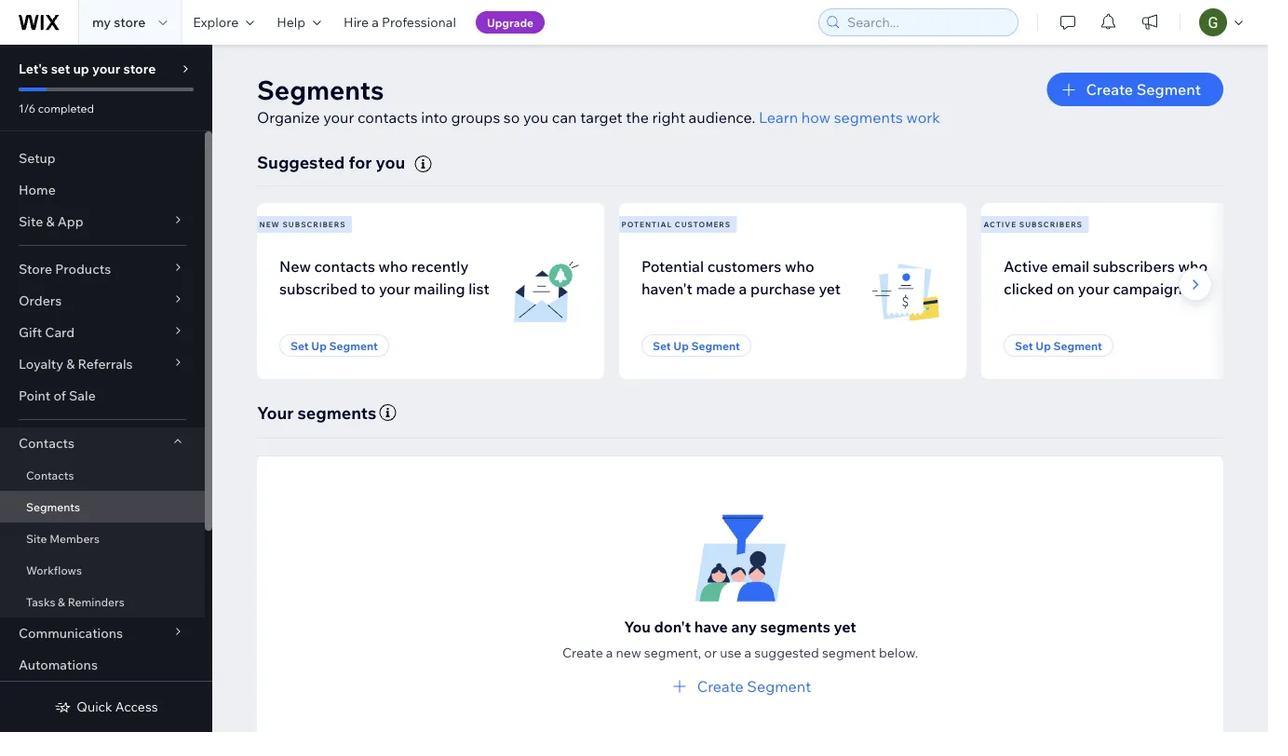 Task type: vqa. For each thing, say whether or not it's contained in the screenshot.
create within the You don't have any segments yet Create a new segment, or use a suggested segment below.
yes



Task type: locate. For each thing, give the bounding box(es) containing it.
segments inside you don't have any segments yet create a new segment, or use a suggested segment below.
[[761, 618, 831, 636]]

1 vertical spatial contacts
[[314, 257, 375, 276]]

0 vertical spatial segments
[[834, 108, 904, 127]]

contacts
[[358, 108, 418, 127], [314, 257, 375, 276]]

& left app on the left of page
[[46, 213, 55, 230]]

new
[[616, 644, 642, 660]]

2 who from the left
[[785, 257, 815, 276]]

create segment button
[[1048, 73, 1224, 106], [670, 675, 812, 697]]

contacts left into
[[358, 108, 418, 127]]

1 vertical spatial &
[[66, 356, 75, 372]]

2 set from the left
[[653, 339, 671, 353]]

1 horizontal spatial set up segment button
[[642, 335, 752, 357]]

2 up from the left
[[674, 339, 689, 353]]

active inside active email subscribers who clicked on your campaign
[[1004, 257, 1049, 276]]

2 horizontal spatial set
[[1016, 339, 1034, 353]]

who inside the potential customers who haven't made a purchase yet
[[785, 257, 815, 276]]

1 set up segment button from the left
[[280, 335, 389, 357]]

mailing
[[414, 279, 465, 298]]

your inside sidebar element
[[92, 61, 120, 77]]

1 vertical spatial site
[[26, 532, 47, 546]]

you right for
[[376, 151, 406, 172]]

1 set from the left
[[291, 339, 309, 353]]

made
[[696, 279, 736, 298]]

&
[[46, 213, 55, 230], [66, 356, 75, 372], [58, 595, 65, 609]]

2 vertical spatial &
[[58, 595, 65, 609]]

into
[[421, 108, 448, 127]]

potential inside the potential customers who haven't made a purchase yet
[[642, 257, 704, 276]]

& for loyalty
[[66, 356, 75, 372]]

0 vertical spatial create segment button
[[1048, 73, 1224, 106]]

0 vertical spatial create segment
[[1087, 80, 1202, 99]]

orders
[[19, 293, 62, 309]]

0 vertical spatial yet
[[819, 279, 841, 298]]

members
[[50, 532, 100, 546]]

card
[[45, 324, 75, 341]]

0 vertical spatial &
[[46, 213, 55, 230]]

2 horizontal spatial segments
[[834, 108, 904, 127]]

who up purchase
[[785, 257, 815, 276]]

site
[[19, 213, 43, 230], [26, 532, 47, 546]]

2 vertical spatial create
[[698, 677, 744, 695]]

set up segment button down subscribed
[[280, 335, 389, 357]]

0 vertical spatial store
[[114, 14, 146, 30]]

your up suggested for you
[[323, 108, 354, 127]]

1 vertical spatial customers
[[708, 257, 782, 276]]

customers up the potential customers who haven't made a purchase yet in the top right of the page
[[675, 220, 732, 229]]

app
[[58, 213, 83, 230]]

1 vertical spatial active
[[1004, 257, 1049, 276]]

customers for potential customers
[[675, 220, 732, 229]]

1 horizontal spatial up
[[674, 339, 689, 353]]

set up segment button down 'made'
[[642, 335, 752, 357]]

0 horizontal spatial &
[[46, 213, 55, 230]]

workflows
[[26, 563, 82, 577]]

customers up 'made'
[[708, 257, 782, 276]]

sale
[[69, 388, 96, 404]]

new down suggested
[[259, 220, 280, 229]]

0 horizontal spatial you
[[376, 151, 406, 172]]

0 horizontal spatial set up segment button
[[280, 335, 389, 357]]

0 vertical spatial create
[[1087, 80, 1134, 99]]

up
[[73, 61, 89, 77]]

audience.
[[689, 108, 756, 127]]

new for new contacts who recently subscribed to your mailing list
[[280, 257, 311, 276]]

contacts inside segments organize your contacts into groups so you can target the right audience. learn how segments work
[[358, 108, 418, 127]]

0 vertical spatial segments
[[257, 73, 384, 106]]

active
[[984, 220, 1017, 229], [1004, 257, 1049, 276]]

2 set up segment button from the left
[[642, 335, 752, 357]]

up for subscribed
[[312, 339, 327, 353]]

subscribed
[[280, 279, 358, 298]]

can
[[552, 108, 577, 127]]

list containing new contacts who recently subscribed to your mailing list
[[253, 203, 1269, 379]]

a right 'made'
[[739, 279, 748, 298]]

segments up suggested
[[761, 618, 831, 636]]

1 horizontal spatial create segment
[[1087, 80, 1202, 99]]

list
[[253, 203, 1269, 379]]

create inside you don't have any segments yet create a new segment, or use a suggested segment below.
[[563, 644, 603, 660]]

0 horizontal spatial set up segment
[[291, 339, 378, 353]]

haven't
[[642, 279, 693, 298]]

set up segment button down on
[[1004, 335, 1114, 357]]

yet right purchase
[[819, 279, 841, 298]]

home link
[[0, 174, 205, 206]]

segment for made the set up segment "button"
[[692, 339, 741, 353]]

subscribers
[[283, 220, 346, 229], [1020, 220, 1084, 229], [1094, 257, 1176, 276]]

up down subscribed
[[312, 339, 327, 353]]

1 who from the left
[[379, 257, 408, 276]]

1 vertical spatial create
[[563, 644, 603, 660]]

site members
[[26, 532, 100, 546]]

site for site members
[[26, 532, 47, 546]]

0 horizontal spatial who
[[379, 257, 408, 276]]

potential for potential customers who haven't made a purchase yet
[[642, 257, 704, 276]]

1 vertical spatial create segment button
[[670, 675, 812, 697]]

1 horizontal spatial set up segment
[[653, 339, 741, 353]]

target
[[581, 108, 623, 127]]

subscribers for email
[[1020, 220, 1084, 229]]

your
[[92, 61, 120, 77], [323, 108, 354, 127], [379, 279, 411, 298], [1079, 279, 1110, 298]]

1 vertical spatial new
[[280, 257, 311, 276]]

set down clicked
[[1016, 339, 1034, 353]]

1 set up segment from the left
[[291, 339, 378, 353]]

the
[[626, 108, 649, 127]]

1 vertical spatial potential
[[642, 257, 704, 276]]

you right so on the top of page
[[524, 108, 549, 127]]

& right the tasks
[[58, 595, 65, 609]]

set down haven't
[[653, 339, 671, 353]]

yet
[[819, 279, 841, 298], [834, 618, 857, 636]]

set up segment down subscribed
[[291, 339, 378, 353]]

0 vertical spatial active
[[984, 220, 1017, 229]]

0 vertical spatial customers
[[675, 220, 732, 229]]

workflows link
[[0, 554, 205, 586]]

segments organize your contacts into groups so you can target the right audience. learn how segments work
[[257, 73, 941, 127]]

site up workflows
[[26, 532, 47, 546]]

point of sale link
[[0, 380, 205, 412]]

0 horizontal spatial segments
[[298, 402, 377, 423]]

0 vertical spatial contacts
[[19, 435, 75, 451]]

3 set up segment button from the left
[[1004, 335, 1114, 357]]

contacts inside dropdown button
[[19, 435, 75, 451]]

who inside active email subscribers who clicked on your campaign
[[1179, 257, 1209, 276]]

your right to
[[379, 279, 411, 298]]

2 horizontal spatial who
[[1179, 257, 1209, 276]]

potential
[[622, 220, 673, 229], [642, 257, 704, 276]]

set up segment button for subscribed
[[280, 335, 389, 357]]

2 horizontal spatial &
[[66, 356, 75, 372]]

new subscribers
[[259, 220, 346, 229]]

let's set up your store
[[19, 61, 156, 77]]

3 set up segment from the left
[[1016, 339, 1103, 353]]

my store
[[92, 14, 146, 30]]

store right the my
[[114, 14, 146, 30]]

a
[[372, 14, 379, 30], [739, 279, 748, 298], [606, 644, 613, 660], [745, 644, 752, 660]]

segment for the set up segment "button" corresponding to subscribed
[[329, 339, 378, 353]]

set
[[291, 339, 309, 353], [653, 339, 671, 353], [1016, 339, 1034, 353]]

1 horizontal spatial segments
[[761, 618, 831, 636]]

new up subscribed
[[280, 257, 311, 276]]

3 who from the left
[[1179, 257, 1209, 276]]

create segment
[[1087, 80, 1202, 99], [698, 677, 812, 695]]

contacts up to
[[314, 257, 375, 276]]

0 horizontal spatial segments
[[26, 500, 80, 514]]

create segment for leftmost create segment 'button'
[[698, 677, 812, 695]]

upgrade button
[[476, 11, 545, 34]]

professional
[[382, 14, 456, 30]]

1 horizontal spatial you
[[524, 108, 549, 127]]

products
[[55, 261, 111, 277]]

set for new contacts who recently subscribed to your mailing list
[[291, 339, 309, 353]]

contacts button
[[0, 428, 205, 459]]

store products button
[[0, 253, 205, 285]]

1 vertical spatial segments
[[26, 500, 80, 514]]

up down clicked
[[1036, 339, 1052, 353]]

2 horizontal spatial set up segment button
[[1004, 335, 1114, 357]]

set up segment down on
[[1016, 339, 1103, 353]]

new inside new contacts who recently subscribed to your mailing list
[[280, 257, 311, 276]]

contacts
[[19, 435, 75, 451], [26, 468, 74, 482]]

explore
[[193, 14, 239, 30]]

right
[[653, 108, 686, 127]]

set up segment down 'made'
[[653, 339, 741, 353]]

2 horizontal spatial set up segment
[[1016, 339, 1103, 353]]

use
[[720, 644, 742, 660]]

to
[[361, 279, 376, 298]]

1 vertical spatial you
[[376, 151, 406, 172]]

segments inside segments organize your contacts into groups so you can target the right audience. learn how segments work
[[257, 73, 384, 106]]

1/6
[[19, 101, 36, 115]]

segments up organize
[[257, 73, 384, 106]]

set up segment
[[291, 339, 378, 353], [653, 339, 741, 353], [1016, 339, 1103, 353]]

site down home
[[19, 213, 43, 230]]

segments inside 'link'
[[26, 500, 80, 514]]

0 vertical spatial potential
[[622, 220, 673, 229]]

2 vertical spatial segments
[[761, 618, 831, 636]]

0 horizontal spatial up
[[312, 339, 327, 353]]

customers for potential customers who haven't made a purchase yet
[[708, 257, 782, 276]]

your right up
[[92, 61, 120, 77]]

suggested for you
[[257, 151, 406, 172]]

1 horizontal spatial who
[[785, 257, 815, 276]]

segments right your
[[298, 402, 377, 423]]

1 horizontal spatial create segment button
[[1048, 73, 1224, 106]]

subscribers down suggested
[[283, 220, 346, 229]]

contacts down contacts dropdown button
[[26, 468, 74, 482]]

reminders
[[68, 595, 125, 609]]

groups
[[451, 108, 501, 127]]

1 up from the left
[[312, 339, 327, 353]]

new for new subscribers
[[259, 220, 280, 229]]

hire
[[344, 14, 369, 30]]

segments
[[834, 108, 904, 127], [298, 402, 377, 423], [761, 618, 831, 636]]

1 horizontal spatial subscribers
[[1020, 220, 1084, 229]]

store down my store
[[123, 61, 156, 77]]

a left the new
[[606, 644, 613, 660]]

1 vertical spatial create segment
[[698, 677, 812, 695]]

0 vertical spatial contacts
[[358, 108, 418, 127]]

contacts for contacts dropdown button
[[19, 435, 75, 451]]

0 vertical spatial you
[[524, 108, 549, 127]]

site inside popup button
[[19, 213, 43, 230]]

& for site
[[46, 213, 55, 230]]

tasks & reminders
[[26, 595, 125, 609]]

1 horizontal spatial set
[[653, 339, 671, 353]]

segment
[[1137, 80, 1202, 99], [329, 339, 378, 353], [692, 339, 741, 353], [1054, 339, 1103, 353], [748, 677, 812, 695]]

site members link
[[0, 523, 205, 554]]

1 vertical spatial segments
[[298, 402, 377, 423]]

1 horizontal spatial segments
[[257, 73, 384, 106]]

who inside new contacts who recently subscribed to your mailing list
[[379, 257, 408, 276]]

quick
[[77, 699, 112, 715]]

who left recently
[[379, 257, 408, 276]]

access
[[115, 699, 158, 715]]

any
[[732, 618, 757, 636]]

up
[[312, 339, 327, 353], [674, 339, 689, 353], [1036, 339, 1052, 353]]

home
[[19, 182, 56, 198]]

0 horizontal spatial create
[[563, 644, 603, 660]]

1 vertical spatial yet
[[834, 618, 857, 636]]

yet up segment on the right bottom of page
[[834, 618, 857, 636]]

sidebar element
[[0, 45, 212, 732]]

2 horizontal spatial subscribers
[[1094, 257, 1176, 276]]

1 vertical spatial contacts
[[26, 468, 74, 482]]

store
[[114, 14, 146, 30], [123, 61, 156, 77]]

subscribers up email
[[1020, 220, 1084, 229]]

who up campaign
[[1179, 257, 1209, 276]]

2 set up segment from the left
[[653, 339, 741, 353]]

segments inside segments organize your contacts into groups so you can target the right audience. learn how segments work
[[834, 108, 904, 127]]

1 horizontal spatial &
[[58, 595, 65, 609]]

0 vertical spatial new
[[259, 220, 280, 229]]

& right loyalty at the left of page
[[66, 356, 75, 372]]

segments
[[257, 73, 384, 106], [26, 500, 80, 514]]

0 horizontal spatial create segment
[[698, 677, 812, 695]]

contacts down point of sale
[[19, 435, 75, 451]]

segments up site members
[[26, 500, 80, 514]]

set down subscribed
[[291, 339, 309, 353]]

you
[[524, 108, 549, 127], [376, 151, 406, 172]]

customers
[[675, 220, 732, 229], [708, 257, 782, 276]]

customers inside the potential customers who haven't made a purchase yet
[[708, 257, 782, 276]]

segments right how
[[834, 108, 904, 127]]

1 vertical spatial store
[[123, 61, 156, 77]]

quick access button
[[54, 699, 158, 716]]

your segments
[[257, 402, 377, 423]]

0 horizontal spatial subscribers
[[283, 220, 346, 229]]

0 horizontal spatial set
[[291, 339, 309, 353]]

subscribers up campaign
[[1094, 257, 1176, 276]]

up down haven't
[[674, 339, 689, 353]]

2 horizontal spatial up
[[1036, 339, 1052, 353]]

& for tasks
[[58, 595, 65, 609]]

0 vertical spatial site
[[19, 213, 43, 230]]

contacts link
[[0, 459, 205, 491]]

your right on
[[1079, 279, 1110, 298]]



Task type: describe. For each thing, give the bounding box(es) containing it.
learn
[[759, 108, 799, 127]]

active subscribers
[[984, 220, 1084, 229]]

1 horizontal spatial create
[[698, 677, 744, 695]]

segment,
[[645, 644, 702, 660]]

suggested
[[257, 151, 345, 172]]

site & app button
[[0, 206, 205, 238]]

a right hire
[[372, 14, 379, 30]]

or
[[705, 644, 717, 660]]

on
[[1057, 279, 1075, 298]]

set
[[51, 61, 70, 77]]

who for your
[[379, 257, 408, 276]]

purchase
[[751, 279, 816, 298]]

a inside the potential customers who haven't made a purchase yet
[[739, 279, 748, 298]]

set up segment for made
[[653, 339, 741, 353]]

a right use
[[745, 644, 752, 660]]

who for purchase
[[785, 257, 815, 276]]

contacts inside new contacts who recently subscribed to your mailing list
[[314, 257, 375, 276]]

campaign
[[1114, 279, 1183, 298]]

create segment for right create segment 'button'
[[1087, 80, 1202, 99]]

loyalty & referrals
[[19, 356, 133, 372]]

gift
[[19, 324, 42, 341]]

referrals
[[78, 356, 133, 372]]

orders button
[[0, 285, 205, 317]]

for
[[349, 151, 372, 172]]

loyalty
[[19, 356, 63, 372]]

subscribers inside active email subscribers who clicked on your campaign
[[1094, 257, 1176, 276]]

active for active subscribers
[[984, 220, 1017, 229]]

so
[[504, 108, 520, 127]]

yet inside you don't have any segments yet create a new segment, or use a suggested segment below.
[[834, 618, 857, 636]]

tasks & reminders link
[[0, 586, 205, 618]]

Search... field
[[842, 9, 1013, 35]]

your inside new contacts who recently subscribed to your mailing list
[[379, 279, 411, 298]]

communications button
[[0, 618, 205, 649]]

gift card button
[[0, 317, 205, 348]]

don't
[[655, 618, 691, 636]]

2 horizontal spatial create
[[1087, 80, 1134, 99]]

your inside segments organize your contacts into groups so you can target the right audience. learn how segments work
[[323, 108, 354, 127]]

setup link
[[0, 143, 205, 174]]

my
[[92, 14, 111, 30]]

tasks
[[26, 595, 55, 609]]

active for active email subscribers who clicked on your campaign
[[1004, 257, 1049, 276]]

how
[[802, 108, 831, 127]]

site & app
[[19, 213, 83, 230]]

gift card
[[19, 324, 75, 341]]

store inside sidebar element
[[123, 61, 156, 77]]

let's
[[19, 61, 48, 77]]

upgrade
[[487, 15, 534, 29]]

potential for potential customers
[[622, 220, 673, 229]]

help button
[[266, 0, 333, 45]]

0 horizontal spatial create segment button
[[670, 675, 812, 697]]

yet inside the potential customers who haven't made a purchase yet
[[819, 279, 841, 298]]

hire a professional link
[[333, 0, 468, 45]]

you inside segments organize your contacts into groups so you can target the right audience. learn how segments work
[[524, 108, 549, 127]]

help
[[277, 14, 306, 30]]

learn how segments work button
[[759, 106, 941, 129]]

store
[[19, 261, 52, 277]]

automations link
[[0, 649, 205, 681]]

1/6 completed
[[19, 101, 94, 115]]

site for site & app
[[19, 213, 43, 230]]

set up segment button for made
[[642, 335, 752, 357]]

active email subscribers who clicked on your campaign
[[1004, 257, 1209, 298]]

below.
[[880, 644, 919, 660]]

potential customers who haven't made a purchase yet
[[642, 257, 841, 298]]

3 set from the left
[[1016, 339, 1034, 353]]

segments for segments organize your contacts into groups so you can target the right audience. learn how segments work
[[257, 73, 384, 106]]

up for made
[[674, 339, 689, 353]]

segments for segments
[[26, 500, 80, 514]]

quick access
[[77, 699, 158, 715]]

segment
[[823, 644, 877, 660]]

organize
[[257, 108, 320, 127]]

suggested
[[755, 644, 820, 660]]

3 up from the left
[[1036, 339, 1052, 353]]

contacts for the contacts link
[[26, 468, 74, 482]]

setup
[[19, 150, 56, 166]]

set up segment for subscribed
[[291, 339, 378, 353]]

set for potential customers who haven't made a purchase yet
[[653, 339, 671, 353]]

work
[[907, 108, 941, 127]]

potential customers
[[622, 220, 732, 229]]

segment for first the set up segment "button" from right
[[1054, 339, 1103, 353]]

hire a professional
[[344, 14, 456, 30]]

completed
[[38, 101, 94, 115]]

your inside active email subscribers who clicked on your campaign
[[1079, 279, 1110, 298]]

of
[[54, 388, 66, 404]]

store products
[[19, 261, 111, 277]]

point
[[19, 388, 51, 404]]

you
[[624, 618, 651, 636]]

recently
[[412, 257, 469, 276]]

email
[[1052, 257, 1090, 276]]

you don't have any segments yet create a new segment, or use a suggested segment below.
[[563, 618, 919, 660]]

new contacts who recently subscribed to your mailing list
[[280, 257, 490, 298]]

list
[[469, 279, 490, 298]]

subscribers for contacts
[[283, 220, 346, 229]]

loyalty & referrals button
[[0, 348, 205, 380]]

automations
[[19, 657, 98, 673]]

communications
[[19, 625, 123, 641]]

your
[[257, 402, 294, 423]]

segments link
[[0, 491, 205, 523]]



